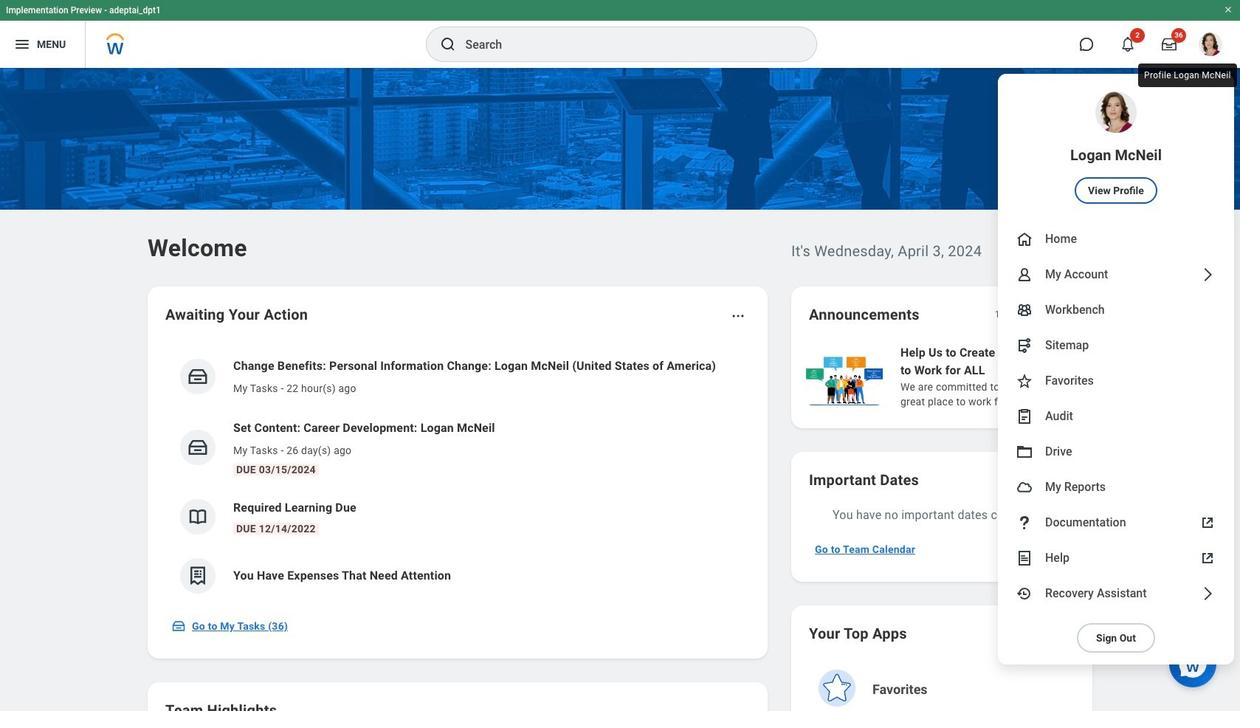 Task type: describe. For each thing, give the bounding box(es) containing it.
1 vertical spatial inbox image
[[171, 619, 186, 634]]

question image
[[1016, 514, 1034, 532]]

10 menu item from the top
[[999, 505, 1235, 541]]

paste image
[[1016, 408, 1034, 425]]

3 menu item from the top
[[999, 257, 1235, 292]]

justify image
[[13, 35, 31, 53]]

chevron right image for 12th menu item
[[1199, 585, 1217, 603]]

endpoints image
[[1016, 337, 1034, 355]]

1 horizontal spatial list
[[804, 343, 1241, 411]]

logan mcneil image
[[1199, 32, 1223, 56]]

book open image
[[187, 506, 209, 528]]

inbox image
[[187, 436, 209, 459]]

folder open image
[[1016, 443, 1034, 461]]

ext link image for document image
[[1199, 549, 1217, 567]]

11 menu item from the top
[[999, 541, 1235, 576]]

1 menu item from the top
[[999, 74, 1235, 222]]

search image
[[439, 35, 457, 53]]

7 menu item from the top
[[999, 399, 1235, 434]]

ext link image for question icon
[[1199, 514, 1217, 532]]



Task type: vqa. For each thing, say whether or not it's contained in the screenshot.
30
no



Task type: locate. For each thing, give the bounding box(es) containing it.
1 horizontal spatial inbox image
[[187, 366, 209, 388]]

0 horizontal spatial inbox image
[[171, 619, 186, 634]]

chevron right image for 10th menu item from the bottom of the page
[[1199, 266, 1217, 284]]

tooltip
[[1136, 61, 1241, 90]]

contact card matrix manager image
[[1016, 301, 1034, 319]]

list
[[804, 343, 1241, 411], [165, 346, 750, 606]]

ext link image
[[1199, 514, 1217, 532], [1199, 549, 1217, 567]]

1 ext link image from the top
[[1199, 514, 1217, 532]]

2 ext link image from the top
[[1199, 549, 1217, 567]]

menu item
[[999, 74, 1235, 222], [999, 222, 1235, 257], [999, 257, 1235, 292], [999, 292, 1235, 328], [999, 328, 1235, 363], [999, 363, 1235, 399], [999, 399, 1235, 434], [999, 434, 1235, 470], [999, 470, 1235, 505], [999, 505, 1235, 541], [999, 541, 1235, 576], [999, 576, 1235, 612]]

chevron left small image
[[1030, 307, 1044, 322]]

1 chevron right image from the top
[[1199, 266, 1217, 284]]

inbox image inside list
[[187, 366, 209, 388]]

2 chevron right image from the top
[[1199, 585, 1217, 603]]

12 menu item from the top
[[999, 576, 1235, 612]]

dashboard expenses image
[[187, 565, 209, 587]]

notifications large image
[[1121, 37, 1136, 52]]

Search Workday  search field
[[466, 28, 786, 61]]

1 vertical spatial chevron right image
[[1199, 585, 1217, 603]]

chevron right small image
[[1056, 307, 1071, 322]]

home image
[[1016, 230, 1034, 248]]

6 menu item from the top
[[999, 363, 1235, 399]]

inbox large image
[[1162, 37, 1177, 52]]

0 vertical spatial chevron right image
[[1199, 266, 1217, 284]]

banner
[[0, 0, 1241, 665]]

main content
[[0, 68, 1241, 711]]

close environment banner image
[[1225, 5, 1233, 14]]

menu
[[999, 74, 1235, 665]]

star image
[[1016, 372, 1034, 390]]

inbox image
[[187, 366, 209, 388], [171, 619, 186, 634]]

user image
[[1016, 266, 1034, 284]]

0 horizontal spatial list
[[165, 346, 750, 606]]

9 menu item from the top
[[999, 470, 1235, 505]]

1 vertical spatial ext link image
[[1199, 549, 1217, 567]]

time image
[[1016, 585, 1034, 603]]

8 menu item from the top
[[999, 434, 1235, 470]]

document image
[[1016, 549, 1034, 567]]

chevron right image
[[1199, 266, 1217, 284], [1199, 585, 1217, 603]]

0 vertical spatial inbox image
[[187, 366, 209, 388]]

status
[[995, 309, 1019, 321]]

4 menu item from the top
[[999, 292, 1235, 328]]

avatar image
[[1016, 479, 1034, 496]]

5 menu item from the top
[[999, 328, 1235, 363]]

0 vertical spatial ext link image
[[1199, 514, 1217, 532]]

2 menu item from the top
[[999, 222, 1235, 257]]



